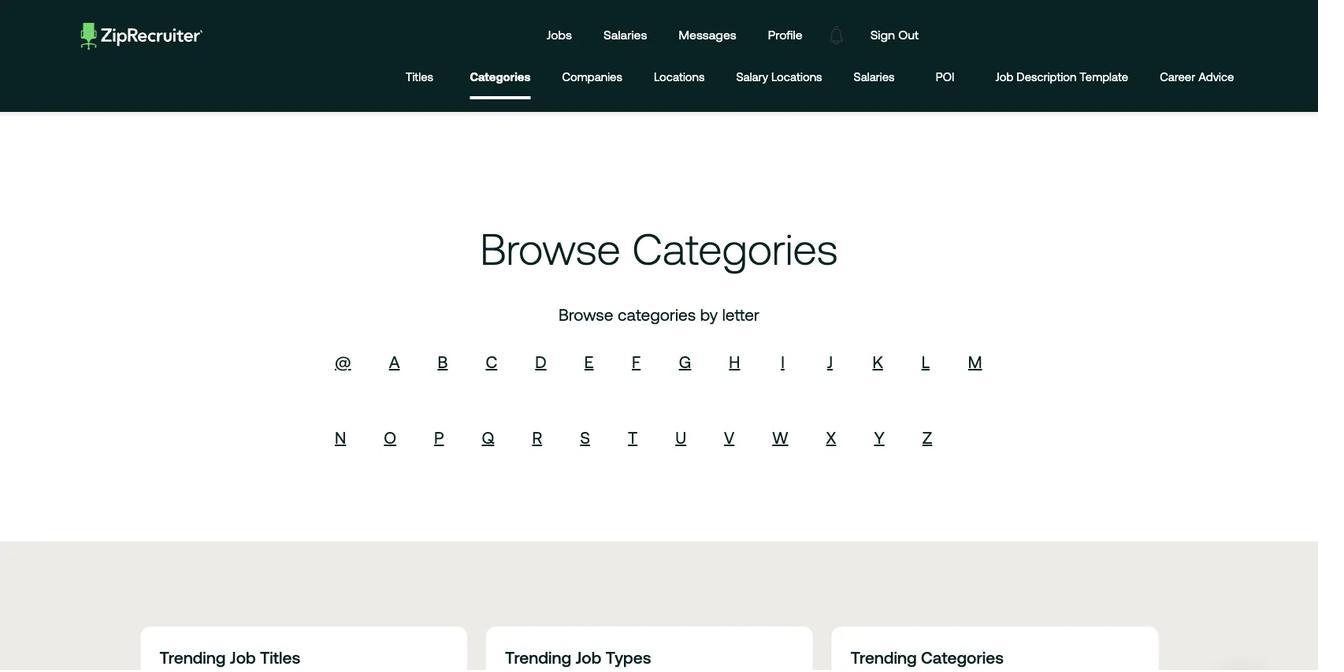 Task type: describe. For each thing, give the bounding box(es) containing it.
poi
[[936, 70, 955, 83]]

2 locations from the left
[[772, 70, 823, 83]]

z link
[[923, 428, 933, 447]]

salary
[[737, 70, 769, 83]]

q
[[482, 428, 495, 447]]

jobs
[[547, 28, 572, 42]]

u link
[[676, 428, 687, 447]]

trending categories
[[851, 648, 1004, 667]]

j link
[[828, 352, 833, 371]]

o
[[384, 428, 397, 447]]

sign out link
[[859, 13, 931, 57]]

h
[[730, 352, 741, 371]]

career
[[1161, 70, 1196, 83]]

n link
[[335, 428, 346, 447]]

x link
[[827, 428, 837, 447]]

template
[[1080, 70, 1129, 83]]

h link
[[730, 352, 741, 371]]

main element
[[68, 13, 1251, 57]]

notifications image
[[819, 17, 855, 53]]

w link
[[773, 428, 789, 447]]

out
[[899, 28, 920, 42]]

y link
[[875, 428, 885, 447]]

d
[[536, 352, 547, 371]]

0 horizontal spatial titles
[[260, 648, 301, 667]]

t
[[628, 428, 638, 447]]

profile link
[[757, 13, 815, 57]]

browse categories
[[481, 224, 838, 273]]

k
[[873, 352, 884, 371]]

s
[[580, 428, 590, 447]]

d link
[[536, 352, 547, 371]]

v
[[725, 428, 735, 447]]

l link
[[922, 352, 930, 371]]

i
[[781, 352, 785, 371]]

job description template link
[[996, 57, 1129, 99]]

f
[[632, 352, 641, 371]]

f link
[[632, 352, 641, 371]]

description
[[1017, 70, 1077, 83]]

categories for browse categories
[[633, 224, 838, 273]]

m link
[[969, 352, 983, 371]]

g link
[[679, 352, 692, 371]]

trending for trending categories
[[851, 648, 917, 667]]

messages
[[679, 28, 737, 42]]

b link
[[438, 352, 448, 371]]

by
[[701, 305, 718, 324]]

z
[[923, 428, 933, 447]]

e link
[[585, 352, 594, 371]]

browse categories by letter
[[559, 305, 760, 324]]

salary locations link
[[737, 57, 823, 99]]

job for trending job titles
[[230, 648, 256, 667]]

ziprecruiter image
[[81, 23, 203, 50]]

categories for browse categories by letter
[[618, 305, 696, 324]]

messages link
[[667, 13, 749, 57]]

1 horizontal spatial salaries link
[[854, 57, 895, 99]]

m
[[969, 352, 983, 371]]



Task type: vqa. For each thing, say whether or not it's contained in the screenshot.
bottommost Anthropologie Assistant Department Manager element
no



Task type: locate. For each thing, give the bounding box(es) containing it.
0 vertical spatial salaries
[[604, 28, 648, 42]]

job
[[996, 70, 1014, 83], [230, 648, 256, 667], [576, 648, 602, 667]]

titles link
[[401, 57, 439, 99]]

poi link
[[927, 57, 965, 99]]

salaries inside main element
[[604, 28, 648, 42]]

u
[[676, 428, 687, 447]]

1 horizontal spatial trending
[[505, 648, 572, 667]]

browse for browse categories by letter
[[559, 305, 614, 324]]

career advice
[[1161, 70, 1235, 83]]

n
[[335, 428, 346, 447]]

l
[[922, 352, 930, 371]]

tabs element
[[401, 57, 1251, 99]]

k link
[[873, 352, 884, 371]]

@ link
[[335, 352, 351, 371]]

browse
[[481, 224, 621, 273], [559, 305, 614, 324]]

locations
[[654, 70, 705, 83], [772, 70, 823, 83]]

locations link
[[654, 57, 705, 99]]

0 vertical spatial titles
[[406, 70, 434, 83]]

locations down profile link
[[772, 70, 823, 83]]

salaries
[[604, 28, 648, 42], [854, 70, 895, 83]]

1 vertical spatial titles
[[260, 648, 301, 667]]

i link
[[781, 352, 785, 371]]

1 horizontal spatial locations
[[772, 70, 823, 83]]

locations down main element on the top of the page
[[654, 70, 705, 83]]

2 trending from the left
[[505, 648, 572, 667]]

career advice link
[[1161, 57, 1235, 99]]

1 vertical spatial browse
[[559, 305, 614, 324]]

y
[[875, 428, 885, 447]]

salaries link
[[592, 13, 659, 57], [854, 57, 895, 99]]

w
[[773, 428, 789, 447]]

letter
[[723, 305, 760, 324]]

a link
[[389, 352, 400, 371]]

q link
[[482, 428, 495, 447]]

salaries link down sign at top right
[[854, 57, 895, 99]]

r
[[532, 428, 543, 447]]

0 horizontal spatial salaries
[[604, 28, 648, 42]]

companies link
[[562, 57, 623, 99]]

c link
[[486, 352, 498, 371]]

c
[[486, 352, 498, 371]]

e
[[585, 352, 594, 371]]

salary locations
[[737, 70, 823, 83]]

0 horizontal spatial job
[[230, 648, 256, 667]]

0 horizontal spatial locations
[[654, 70, 705, 83]]

job for trending job types
[[576, 648, 602, 667]]

@
[[335, 352, 351, 371]]

titles
[[406, 70, 434, 83], [260, 648, 301, 667]]

r link
[[532, 428, 543, 447]]

jobs link
[[535, 13, 584, 57]]

salaries down sign at top right
[[854, 70, 895, 83]]

b
[[438, 352, 448, 371]]

titles inside "link"
[[406, 70, 434, 83]]

0 vertical spatial browse
[[481, 224, 621, 273]]

a
[[389, 352, 400, 371]]

1 horizontal spatial salaries
[[854, 70, 895, 83]]

s link
[[580, 428, 590, 447]]

categories for trending categories
[[922, 648, 1004, 667]]

g
[[679, 352, 692, 371]]

v link
[[725, 428, 735, 447]]

j
[[828, 352, 833, 371]]

2 horizontal spatial trending
[[851, 648, 917, 667]]

p
[[434, 428, 444, 447]]

0 horizontal spatial trending
[[160, 648, 226, 667]]

1 horizontal spatial titles
[[406, 70, 434, 83]]

categories inside the tabs element
[[470, 70, 531, 83]]

salaries up the companies
[[604, 28, 648, 42]]

1 locations from the left
[[654, 70, 705, 83]]

trending job types
[[505, 648, 652, 667]]

advice
[[1199, 70, 1235, 83]]

categories
[[470, 70, 531, 83], [633, 224, 838, 273], [618, 305, 696, 324], [922, 648, 1004, 667]]

trending job titles
[[160, 648, 301, 667]]

o link
[[384, 428, 397, 447]]

types
[[606, 648, 652, 667]]

categories link
[[470, 57, 531, 96]]

2 horizontal spatial job
[[996, 70, 1014, 83]]

sign out
[[871, 28, 920, 42]]

1 vertical spatial salaries
[[854, 70, 895, 83]]

1 horizontal spatial job
[[576, 648, 602, 667]]

salaries inside the tabs element
[[854, 70, 895, 83]]

trending for trending job titles
[[160, 648, 226, 667]]

browse for browse categories
[[481, 224, 621, 273]]

1 trending from the left
[[160, 648, 226, 667]]

trending
[[160, 648, 226, 667], [505, 648, 572, 667], [851, 648, 917, 667]]

companies
[[562, 70, 623, 83]]

salaries link up the companies
[[592, 13, 659, 57]]

trending for trending job types
[[505, 648, 572, 667]]

x
[[827, 428, 837, 447]]

3 trending from the left
[[851, 648, 917, 667]]

0 horizontal spatial salaries link
[[592, 13, 659, 57]]

t link
[[628, 428, 638, 447]]

p link
[[434, 428, 444, 447]]

sign
[[871, 28, 896, 42]]

job description template
[[996, 70, 1129, 83]]

job inside the tabs element
[[996, 70, 1014, 83]]

profile
[[769, 28, 803, 42]]



